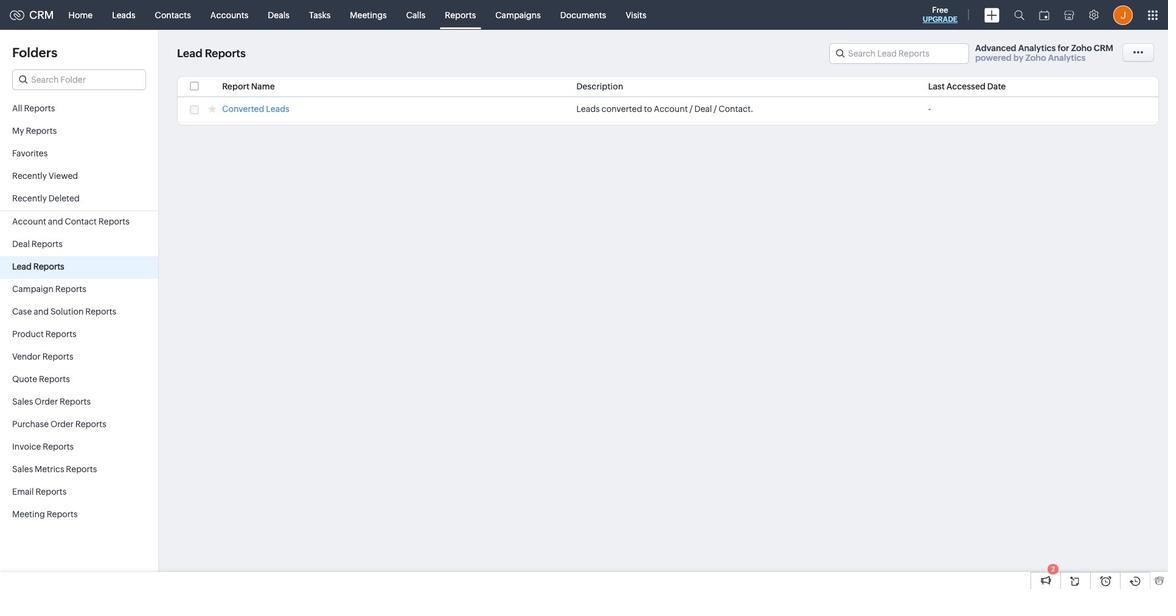 Task type: locate. For each thing, give the bounding box(es) containing it.
Search Lead Reports text field
[[830, 44, 969, 63]]

calendar image
[[1040, 10, 1050, 20]]

logo image
[[10, 10, 24, 20]]

search image
[[1015, 10, 1025, 20]]



Task type: describe. For each thing, give the bounding box(es) containing it.
create menu image
[[985, 8, 1000, 22]]

profile element
[[1107, 0, 1141, 30]]

create menu element
[[978, 0, 1007, 30]]

profile image
[[1114, 5, 1133, 25]]

search element
[[1007, 0, 1032, 30]]

Search Folder text field
[[13, 70, 145, 89]]



Task type: vqa. For each thing, say whether or not it's contained in the screenshot.
the search element
yes



